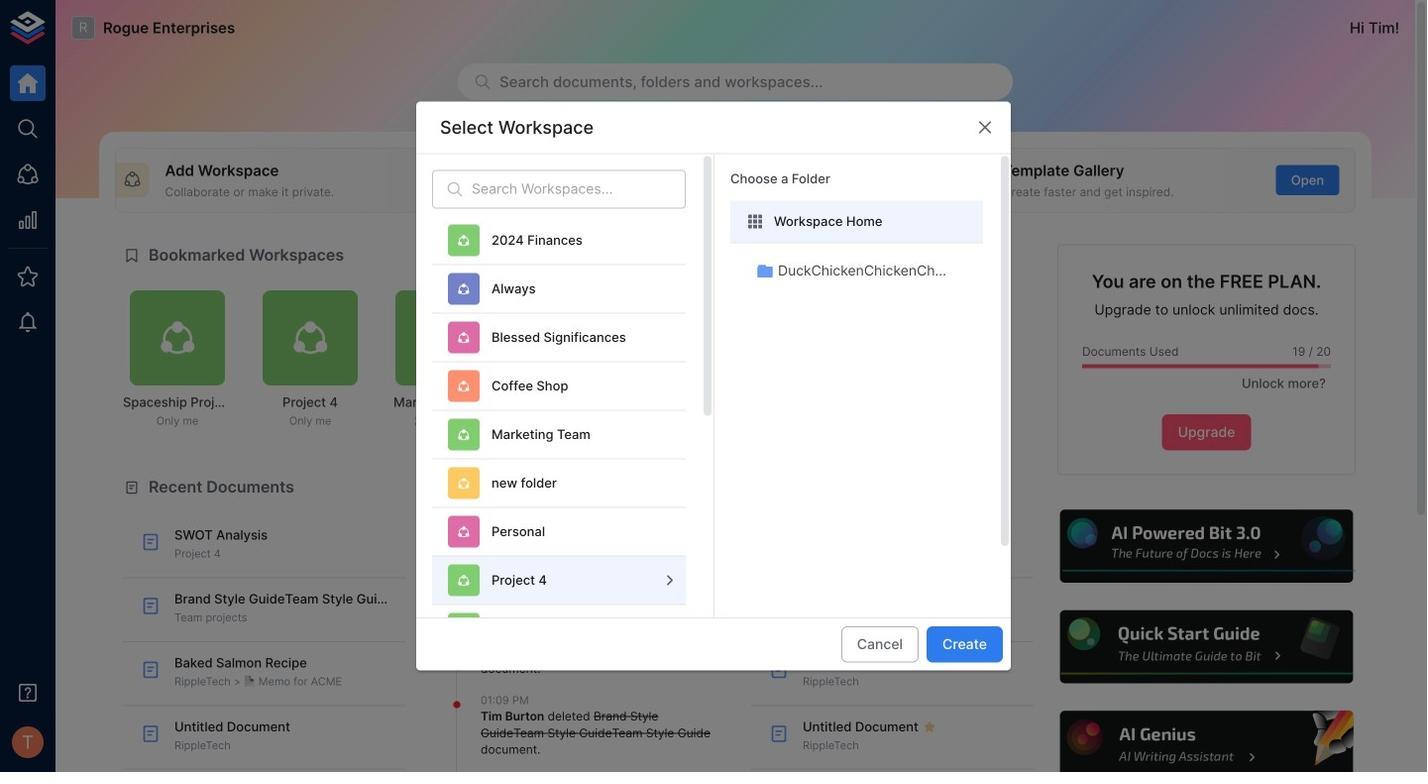 Task type: vqa. For each thing, say whether or not it's contained in the screenshot.
Remove Bookmark icon to the top
no



Task type: describe. For each thing, give the bounding box(es) containing it.
3 help image from the top
[[1058, 708, 1357, 772]]

2 help image from the top
[[1058, 608, 1357, 687]]



Task type: locate. For each thing, give the bounding box(es) containing it.
1 help image from the top
[[1058, 507, 1357, 586]]

Search Workspaces... text field
[[472, 170, 686, 209]]

1 vertical spatial help image
[[1058, 608, 1357, 687]]

2 vertical spatial help image
[[1058, 708, 1357, 772]]

0 vertical spatial help image
[[1058, 507, 1357, 586]]

help image
[[1058, 507, 1357, 586], [1058, 608, 1357, 687], [1058, 708, 1357, 772]]

dialog
[[416, 102, 1011, 772]]



